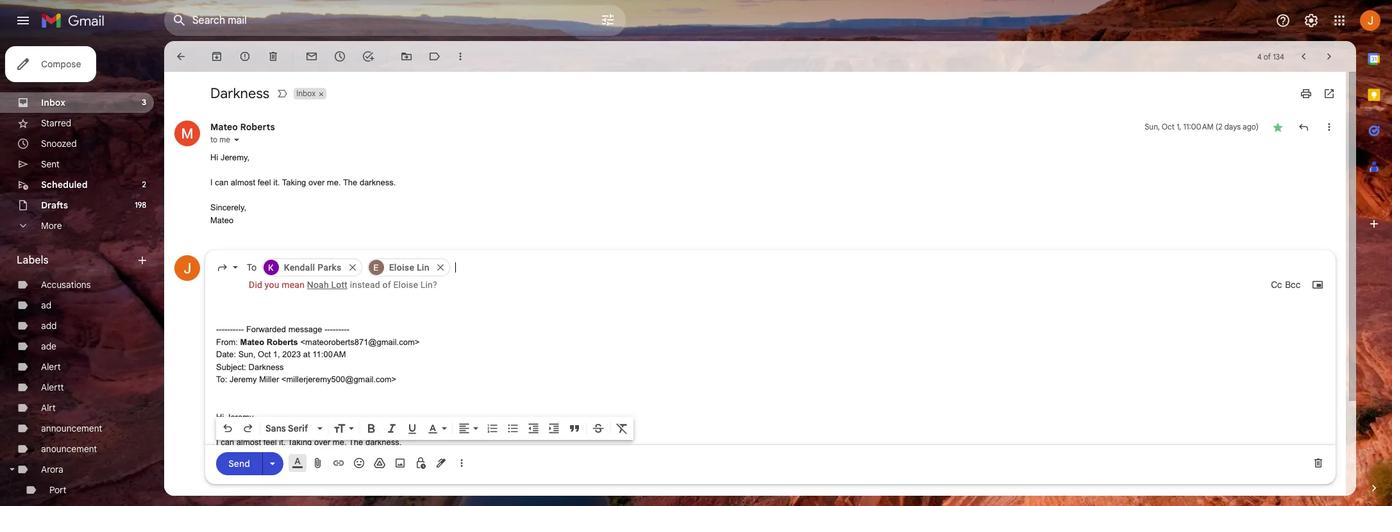 Task type: describe. For each thing, give the bounding box(es) containing it.
to:
[[216, 375, 227, 384]]

to
[[210, 135, 218, 144]]

kendall
[[284, 262, 315, 273]]

1 vertical spatial eloise
[[394, 280, 418, 290]]

ad
[[41, 300, 51, 311]]

bcc link
[[1286, 278, 1301, 291]]

snoozed link
[[41, 138, 77, 149]]

labels heading
[[17, 254, 136, 267]]

more image
[[454, 50, 467, 63]]

---------- forwarded message --------- from: mateo roberts <mateoroberts871@gmail.com> date: sun, oct 1, 2023 at 11:00 am subject: darkness to: jeremy miller <millerjeremy500@gmail.com>
[[216, 325, 420, 384]]

redo ‪(⌘y)‬ image
[[242, 422, 255, 435]]

3
[[142, 98, 146, 107]]

6 - from the left
[[230, 325, 233, 334]]

press delete to remove this chip element for lin
[[435, 262, 446, 273]]

sent link
[[41, 158, 60, 170]]

0 vertical spatial roberts
[[240, 121, 275, 133]]

drafts
[[41, 200, 68, 211]]

1 - from the left
[[216, 325, 219, 334]]

jeremy
[[230, 375, 257, 384]]

feel for mateo
[[258, 178, 271, 187]]

14 - from the left
[[333, 325, 336, 334]]

insert photo image
[[394, 457, 407, 470]]

(2
[[1216, 122, 1223, 132]]

underline ‪(⌘u)‬ image
[[406, 423, 419, 436]]

anouncement link
[[41, 443, 97, 455]]

alert link
[[41, 361, 61, 373]]

8 - from the left
[[236, 325, 238, 334]]

12 - from the left
[[327, 325, 330, 334]]

undo ‪(⌘z)‬ image
[[221, 422, 234, 435]]

darkness inside ---------- forwarded message --------- from: mateo roberts <mateoroberts871@gmail.com> date: sun, oct 1, 2023 at 11:00 am subject: darkness to: jeremy miller <millerjeremy500@gmail.com>
[[249, 362, 284, 372]]

me. for mateo
[[327, 178, 341, 187]]

press delete to remove this chip element for parks
[[347, 262, 358, 273]]

numbered list ‪(⌘⇧7)‬ image
[[486, 422, 499, 435]]

snooze image
[[334, 50, 346, 63]]

insert link ‪(⌘k)‬ image
[[332, 457, 345, 470]]

support image
[[1276, 13, 1291, 28]]

almost for sincerely,
[[237, 437, 261, 447]]

labels
[[17, 254, 48, 267]]

back to inbox image
[[174, 50, 187, 63]]

<millerjeremy500@gmail.com>
[[282, 375, 397, 384]]

instead
[[350, 280, 380, 290]]

drafts link
[[41, 200, 68, 211]]

cc
[[1272, 279, 1283, 291]]

can for mateo
[[215, 178, 229, 187]]

arora link
[[41, 464, 63, 475]]

ade
[[41, 341, 56, 352]]

134
[[1274, 52, 1285, 61]]

i can almost feel it. taking over me. the darkness. for sincerely,
[[216, 437, 402, 447]]

starred link
[[41, 117, 71, 129]]

noah
[[307, 280, 329, 290]]

serif
[[288, 423, 308, 434]]

days
[[1225, 122, 1241, 132]]

settings image
[[1304, 13, 1320, 28]]

option containing did you mean
[[249, 278, 437, 291]]

17 - from the left
[[341, 325, 344, 334]]

0 vertical spatial sincerely,
[[210, 203, 246, 212]]

mark as unread image
[[305, 50, 318, 63]]

sun, inside ---------- forwarded message --------- from: mateo roberts <mateoroberts871@gmail.com> date: sun, oct 1, 2023 at 11:00 am subject: darkness to: jeremy miller <millerjeremy500@gmail.com>
[[238, 350, 256, 359]]

lott
[[331, 280, 348, 290]]

mateo inside ---------- forwarded message --------- from: mateo roberts <mateoroberts871@gmail.com> date: sun, oct 1, 2023 at 11:00 am subject: darkness to: jeremy miller <millerjeremy500@gmail.com>
[[240, 337, 264, 347]]

message
[[288, 325, 322, 334]]

4 of 134
[[1258, 52, 1285, 61]]

advanced search options image
[[595, 7, 621, 33]]

inbox link
[[41, 97, 65, 108]]

can for sincerely,
[[221, 437, 234, 447]]

to link
[[247, 262, 257, 273]]

snoozed
[[41, 138, 77, 149]]

sincerely, inside message body text field
[[216, 462, 252, 472]]

hi for sincerely,
[[216, 412, 224, 422]]

jeremy, for mateo
[[221, 153, 250, 162]]

parks
[[318, 262, 342, 273]]

mateo up me on the top
[[210, 121, 238, 133]]

13 - from the left
[[330, 325, 333, 334]]

more button
[[0, 216, 154, 236]]

roberts inside ---------- forwarded message --------- from: mateo roberts <mateoroberts871@gmail.com> date: sun, oct 1, 2023 at 11:00 am subject: darkness to: jeremy miller <millerjeremy500@gmail.com>
[[267, 337, 298, 347]]

alrt link
[[41, 402, 56, 414]]

11:00 am inside cell
[[1184, 122, 1214, 132]]

more send options image
[[266, 457, 279, 470]]

alertt link
[[41, 382, 64, 393]]

press delete to remove this chip image for eloise lin
[[435, 262, 446, 273]]

port link
[[49, 484, 66, 496]]

Message Body text field
[[216, 298, 1325, 486]]

1, inside cell
[[1177, 122, 1182, 132]]

alertt
[[41, 382, 64, 393]]

green star image
[[1272, 121, 1285, 133]]

4 - from the left
[[225, 325, 227, 334]]

almost for mateo
[[231, 178, 255, 187]]

oct inside cell
[[1162, 122, 1175, 132]]

add
[[41, 320, 57, 332]]

the for sincerely,
[[349, 437, 363, 447]]

add link
[[41, 320, 57, 332]]

<mateoroberts871@gmail.com>
[[301, 337, 420, 347]]

9 - from the left
[[238, 325, 241, 334]]

1 vertical spatial lin
[[421, 280, 433, 290]]

move to image
[[400, 50, 413, 63]]

scheduled link
[[41, 179, 88, 191]]

198
[[135, 200, 146, 210]]

mateo roberts
[[210, 121, 275, 133]]

to me
[[210, 135, 230, 144]]

strikethrough ‪(⌘⇧x)‬ image
[[592, 422, 605, 435]]

compose
[[41, 58, 81, 70]]

mean
[[282, 280, 305, 290]]

it. for mateo
[[273, 178, 280, 187]]

alert
[[41, 361, 61, 373]]

older image
[[1323, 50, 1336, 63]]

kendall parks
[[284, 262, 342, 273]]

Search mail text field
[[192, 14, 565, 27]]

report spam image
[[239, 50, 251, 63]]

green-star checkbox
[[1272, 121, 1285, 133]]

ago)
[[1243, 122, 1259, 132]]

cc bcc
[[1272, 279, 1301, 291]]

16 - from the left
[[339, 325, 341, 334]]

add to tasks image
[[362, 50, 375, 63]]

sent
[[41, 158, 60, 170]]

delete image
[[267, 50, 280, 63]]

insert files using drive image
[[373, 457, 386, 470]]

date:
[[216, 350, 236, 359]]

darkness. for sincerely,
[[366, 437, 402, 447]]

2 - from the left
[[219, 325, 222, 334]]

taking for sincerely,
[[288, 437, 312, 447]]

0 vertical spatial sincerely, mateo
[[210, 203, 246, 225]]

did
[[249, 280, 262, 290]]

5 - from the left
[[227, 325, 230, 334]]

arora
[[41, 464, 63, 475]]



Task type: vqa. For each thing, say whether or not it's contained in the screenshot.
Forwarding
no



Task type: locate. For each thing, give the bounding box(es) containing it.
sun, inside cell
[[1145, 122, 1161, 132]]

1 vertical spatial jeremy,
[[226, 412, 255, 422]]

inbox for the inbox button
[[297, 89, 316, 98]]

1 horizontal spatial 11:00 am
[[1184, 122, 1214, 132]]

i
[[210, 178, 213, 187], [216, 437, 219, 447]]

0 vertical spatial of
[[1264, 52, 1272, 61]]

0 vertical spatial taking
[[282, 178, 306, 187]]

0 horizontal spatial 11:00 am
[[313, 350, 346, 359]]

italic ‪(⌘i)‬ image
[[386, 422, 398, 435]]

None search field
[[164, 5, 626, 36]]

2 press delete to remove this chip element from the left
[[435, 262, 446, 273]]

1 vertical spatial almost
[[237, 437, 261, 447]]

0 vertical spatial i
[[210, 178, 213, 187]]

1,
[[1177, 122, 1182, 132], [273, 350, 280, 359]]

i up send button at the bottom left
[[216, 437, 219, 447]]

11:00 am right at
[[313, 350, 346, 359]]

i down to
[[210, 178, 213, 187]]

announcement
[[41, 423, 102, 434]]

sans serif option
[[263, 422, 315, 435]]

1 press delete to remove this chip image from the left
[[347, 262, 358, 273]]

0 horizontal spatial of
[[383, 280, 391, 290]]

press delete to remove this chip element up ?
[[435, 262, 446, 273]]

inbox button
[[294, 88, 317, 99]]

1 vertical spatial it.
[[279, 437, 286, 447]]

tab list
[[1357, 41, 1393, 460]]

1, inside ---------- forwarded message --------- from: mateo roberts <mateoroberts871@gmail.com> date: sun, oct 1, 2023 at 11:00 am subject: darkness to: jeremy miller <millerjeremy500@gmail.com>
[[273, 350, 280, 359]]

hi down to
[[210, 153, 218, 162]]

0 vertical spatial sun,
[[1145, 122, 1161, 132]]

mateo down send on the left of page
[[216, 475, 239, 484]]

formatting options toolbar
[[216, 417, 634, 440]]

0 vertical spatial hi jeremy,
[[210, 153, 250, 162]]

to
[[247, 262, 257, 273]]

0 vertical spatial jeremy,
[[221, 153, 250, 162]]

hi jeremy, inside message body text field
[[216, 412, 255, 422]]

almost down show details icon
[[231, 178, 255, 187]]

over inside message body text field
[[314, 437, 331, 447]]

1 vertical spatial i
[[216, 437, 219, 447]]

press delete to remove this chip image for kendall parks
[[347, 262, 358, 273]]

feel for sincerely,
[[263, 437, 277, 447]]

1 vertical spatial sincerely, mateo
[[216, 462, 252, 484]]

0 vertical spatial 1,
[[1177, 122, 1182, 132]]

None text field
[[455, 256, 1325, 279]]

announcement link
[[41, 423, 102, 434]]

subject:
[[216, 362, 246, 372]]

almost inside message body text field
[[237, 437, 261, 447]]

hi jeremy, up undo ‪(⌘z)‬ image
[[216, 412, 255, 422]]

did you mean noah lott instead of eloise lin ?
[[249, 280, 437, 290]]

2023
[[282, 350, 301, 359]]

i for mateo
[[210, 178, 213, 187]]

forwarded
[[246, 325, 286, 334]]

18 - from the left
[[344, 325, 347, 334]]

sincerely, mateo up the type of response image
[[210, 203, 246, 225]]

cc link
[[1272, 278, 1283, 291]]

hi for mateo
[[210, 153, 218, 162]]

0 vertical spatial lin
[[417, 262, 430, 273]]

remove formatting ‪(⌘\)‬ image
[[616, 422, 629, 435]]

it. inside message body text field
[[279, 437, 286, 447]]

lin inside search field list box
[[417, 262, 430, 273]]

sans serif
[[266, 423, 308, 434]]

darkness up miller
[[249, 362, 284, 372]]

0 vertical spatial i can almost feel it. taking over me. the darkness.
[[210, 178, 396, 187]]

1 vertical spatial darkness.
[[366, 437, 402, 447]]

search mail image
[[168, 9, 191, 32]]

0 vertical spatial oct
[[1162, 122, 1175, 132]]

1 horizontal spatial press delete to remove this chip image
[[435, 262, 446, 273]]

eloise lin
[[389, 262, 430, 273]]

inbox inside the labels "navigation"
[[41, 97, 65, 108]]

labels navigation
[[0, 41, 164, 506]]

me
[[220, 135, 230, 144]]

starred
[[41, 117, 71, 129]]

2 press delete to remove this chip image from the left
[[435, 262, 446, 273]]

option
[[249, 278, 437, 291]]

darkness up mateo roberts
[[210, 85, 270, 102]]

-
[[216, 325, 219, 334], [219, 325, 222, 334], [222, 325, 225, 334], [225, 325, 227, 334], [227, 325, 230, 334], [230, 325, 233, 334], [233, 325, 236, 334], [236, 325, 238, 334], [238, 325, 241, 334], [241, 325, 244, 334], [325, 325, 327, 334], [327, 325, 330, 334], [330, 325, 333, 334], [333, 325, 336, 334], [336, 325, 339, 334], [339, 325, 341, 334], [341, 325, 344, 334], [344, 325, 347, 334], [347, 325, 350, 334]]

jeremy, down show details icon
[[221, 153, 250, 162]]

almost
[[231, 178, 255, 187], [237, 437, 261, 447]]

1 horizontal spatial i
[[216, 437, 219, 447]]

at
[[303, 350, 310, 359]]

accusations
[[41, 279, 91, 291]]

inbox down mark as unread image
[[297, 89, 316, 98]]

miller
[[259, 375, 279, 384]]

sincerely, up the type of response image
[[210, 203, 246, 212]]

0 vertical spatial darkness
[[210, 85, 270, 102]]

?
[[433, 280, 437, 290]]

0 vertical spatial darkness.
[[360, 178, 396, 187]]

2
[[142, 180, 146, 189]]

0 vertical spatial 11:00 am
[[1184, 122, 1214, 132]]

labels image
[[429, 50, 441, 63]]

0 vertical spatial over
[[309, 178, 325, 187]]

1 horizontal spatial press delete to remove this chip element
[[435, 262, 446, 273]]

sun, oct 1, 11:00 am (2 days ago)
[[1145, 122, 1259, 132]]

sun, oct 1, 11:00 am (2 days ago) cell
[[1145, 121, 1259, 133]]

sincerely, mateo inside message body text field
[[216, 462, 252, 484]]

i can almost feel it. taking over me. the darkness. inside message body text field
[[216, 437, 402, 447]]

3 - from the left
[[222, 325, 225, 334]]

15 - from the left
[[336, 325, 339, 334]]

hi jeremy, for mateo
[[210, 153, 250, 162]]

sincerely, mateo left more send options icon
[[216, 462, 252, 484]]

0 vertical spatial almost
[[231, 178, 255, 187]]

can down undo ‪(⌘z)‬ image
[[221, 437, 234, 447]]

sincerely, left more send options icon
[[216, 462, 252, 472]]

oct inside ---------- forwarded message --------- from: mateo roberts <mateoroberts871@gmail.com> date: sun, oct 1, 2023 at 11:00 am subject: darkness to: jeremy miller <millerjeremy500@gmail.com>
[[258, 350, 271, 359]]

taking for mateo
[[282, 178, 306, 187]]

1 vertical spatial me.
[[333, 437, 347, 447]]

gmail image
[[41, 8, 111, 33]]

the inside message body text field
[[349, 437, 363, 447]]

eloise up did you mean noah lott instead of eloise lin ?
[[389, 262, 415, 273]]

port
[[49, 484, 66, 496]]

1 vertical spatial sincerely,
[[216, 462, 252, 472]]

eloise down eloise lin
[[394, 280, 418, 290]]

hi inside message body text field
[[216, 412, 224, 422]]

taking inside message body text field
[[288, 437, 312, 447]]

mateo
[[210, 121, 238, 133], [210, 215, 234, 225], [240, 337, 264, 347], [216, 475, 239, 484]]

darkness.
[[360, 178, 396, 187], [366, 437, 402, 447]]

eloise
[[389, 262, 415, 273], [394, 280, 418, 290]]

11:00 am
[[1184, 122, 1214, 132], [313, 350, 346, 359]]

can down to me
[[215, 178, 229, 187]]

hi jeremy, down me on the top
[[210, 153, 250, 162]]

1 vertical spatial darkness
[[249, 362, 284, 372]]

toggle confidential mode image
[[414, 457, 427, 470]]

0 horizontal spatial sun,
[[238, 350, 256, 359]]

1 vertical spatial sun,
[[238, 350, 256, 359]]

over
[[309, 178, 325, 187], [314, 437, 331, 447]]

1, left (2
[[1177, 122, 1182, 132]]

feel down mateo roberts
[[258, 178, 271, 187]]

0 vertical spatial the
[[343, 178, 358, 187]]

inbox for inbox link
[[41, 97, 65, 108]]

inbox inside button
[[297, 89, 316, 98]]

press delete to remove this chip image up did you mean noah lott instead of eloise lin ?
[[347, 262, 358, 273]]

1 vertical spatial feel
[[263, 437, 277, 447]]

bcc
[[1286, 279, 1301, 291]]

press delete to remove this chip image up ?
[[435, 262, 446, 273]]

i inside message body text field
[[216, 437, 219, 447]]

indent less ‪(⌘[)‬ image
[[527, 422, 540, 435]]

lin
[[417, 262, 430, 273], [421, 280, 433, 290]]

11:00 am inside ---------- forwarded message --------- from: mateo roberts <mateoroberts871@gmail.com> date: sun, oct 1, 2023 at 11:00 am subject: darkness to: jeremy miller <millerjeremy500@gmail.com>
[[313, 350, 346, 359]]

it. for sincerely,
[[279, 437, 286, 447]]

insert emoji ‪(⌘⇧2)‬ image
[[353, 457, 366, 470]]

11 - from the left
[[325, 325, 327, 334]]

10 - from the left
[[241, 325, 244, 334]]

1 vertical spatial can
[[221, 437, 234, 447]]

jeremy, for sincerely,
[[226, 412, 255, 422]]

0 vertical spatial eloise
[[389, 262, 415, 273]]

0 horizontal spatial oct
[[258, 350, 271, 359]]

bold ‪(⌘b)‬ image
[[365, 422, 378, 435]]

1 vertical spatial 11:00 am
[[313, 350, 346, 359]]

main menu image
[[15, 13, 31, 28]]

0 horizontal spatial 1,
[[273, 350, 280, 359]]

mateo down forwarded
[[240, 337, 264, 347]]

more
[[41, 220, 62, 232]]

archive image
[[210, 50, 223, 63]]

1 vertical spatial of
[[383, 280, 391, 290]]

jeremy, inside message body text field
[[226, 412, 255, 422]]

oct
[[1162, 122, 1175, 132], [258, 350, 271, 359]]

you
[[265, 280, 279, 290]]

bulleted list ‪(⌘⇧8)‬ image
[[507, 422, 520, 435]]

1 vertical spatial over
[[314, 437, 331, 447]]

i for sincerely,
[[216, 437, 219, 447]]

11:00 am left (2
[[1184, 122, 1214, 132]]

of right instead
[[383, 280, 391, 290]]

of
[[1264, 52, 1272, 61], [383, 280, 391, 290]]

4
[[1258, 52, 1262, 61]]

1 horizontal spatial 1,
[[1177, 122, 1182, 132]]

indent more ‪(⌘])‬ image
[[548, 422, 561, 435]]

can inside message body text field
[[221, 437, 234, 447]]

me. inside message body text field
[[333, 437, 347, 447]]

1 vertical spatial i can almost feel it. taking over me. the darkness.
[[216, 437, 402, 447]]

press delete to remove this chip element up did you mean noah lott instead of eloise lin ?
[[347, 262, 358, 273]]

almost down redo ‪(⌘y)‬ icon
[[237, 437, 261, 447]]

quote ‪(⌘⇧9)‬ image
[[568, 422, 581, 435]]

hi
[[210, 153, 218, 162], [216, 412, 224, 422]]

show details image
[[233, 136, 241, 144]]

i can almost feel it. taking over me. the darkness.
[[210, 178, 396, 187], [216, 437, 402, 447]]

i can almost feel it. taking over me. the darkness. for mateo
[[210, 178, 396, 187]]

1 press delete to remove this chip element from the left
[[347, 262, 358, 273]]

feel inside message body text field
[[263, 437, 277, 447]]

more options image
[[458, 457, 466, 470]]

over for sincerely,
[[314, 437, 331, 447]]

1 horizontal spatial of
[[1264, 52, 1272, 61]]

hi jeremy,
[[210, 153, 250, 162], [216, 412, 255, 422]]

the for mateo
[[343, 178, 358, 187]]

roberts up 2023
[[267, 337, 298, 347]]

oct left (2
[[1162, 122, 1175, 132]]

1 horizontal spatial sun,
[[1145, 122, 1161, 132]]

hi up undo ‪(⌘z)‬ image
[[216, 412, 224, 422]]

1 horizontal spatial inbox
[[297, 89, 316, 98]]

0 horizontal spatial inbox
[[41, 97, 65, 108]]

newer image
[[1298, 50, 1311, 63]]

roberts up show details icon
[[240, 121, 275, 133]]

can
[[215, 178, 229, 187], [221, 437, 234, 447]]

feel
[[258, 178, 271, 187], [263, 437, 277, 447]]

search field list box
[[260, 256, 1325, 279]]

alrt
[[41, 402, 56, 414]]

scheduled
[[41, 179, 88, 191]]

type of response image
[[216, 261, 229, 274]]

inbox
[[297, 89, 316, 98], [41, 97, 65, 108]]

ad link
[[41, 300, 51, 311]]

0 vertical spatial it.
[[273, 178, 280, 187]]

send button
[[216, 452, 262, 475]]

it.
[[273, 178, 280, 187], [279, 437, 286, 447]]

me. for sincerely,
[[333, 437, 347, 447]]

compose button
[[5, 46, 97, 82]]

19 - from the left
[[347, 325, 350, 334]]

sans
[[266, 423, 286, 434]]

over for mateo
[[309, 178, 325, 187]]

send
[[229, 458, 250, 469]]

1 vertical spatial oct
[[258, 350, 271, 359]]

darkness. for mateo
[[360, 178, 396, 187]]

from:
[[216, 337, 238, 347]]

hi jeremy, for sincerely,
[[216, 412, 255, 422]]

1 vertical spatial roberts
[[267, 337, 298, 347]]

1 vertical spatial the
[[349, 437, 363, 447]]

1 vertical spatial hi
[[216, 412, 224, 422]]

7 - from the left
[[233, 325, 236, 334]]

feel down sans
[[263, 437, 277, 447]]

0 horizontal spatial i
[[210, 178, 213, 187]]

insert signature image
[[435, 457, 448, 470]]

darkness. inside message body text field
[[366, 437, 402, 447]]

press delete to remove this chip image
[[347, 262, 358, 273], [435, 262, 446, 273]]

of right 4 on the top of the page
[[1264, 52, 1272, 61]]

ade link
[[41, 341, 56, 352]]

jeremy, up redo ‪(⌘y)‬ icon
[[226, 412, 255, 422]]

the
[[343, 178, 358, 187], [349, 437, 363, 447]]

0 horizontal spatial press delete to remove this chip image
[[347, 262, 358, 273]]

press delete to remove this chip element
[[347, 262, 358, 273], [435, 262, 446, 273]]

0 vertical spatial feel
[[258, 178, 271, 187]]

1 horizontal spatial oct
[[1162, 122, 1175, 132]]

1, left 2023
[[273, 350, 280, 359]]

oct down forwarded
[[258, 350, 271, 359]]

0 vertical spatial hi
[[210, 153, 218, 162]]

anouncement
[[41, 443, 97, 455]]

darkness
[[210, 85, 270, 102], [249, 362, 284, 372]]

1 vertical spatial hi jeremy,
[[216, 412, 255, 422]]

roberts
[[240, 121, 275, 133], [267, 337, 298, 347]]

discard draft ‪(⌘⇧d)‬ image
[[1313, 457, 1325, 470]]

0 vertical spatial me.
[[327, 178, 341, 187]]

sun,
[[1145, 122, 1161, 132], [238, 350, 256, 359]]

1 vertical spatial taking
[[288, 437, 312, 447]]

0 horizontal spatial press delete to remove this chip element
[[347, 262, 358, 273]]

attach files image
[[312, 457, 325, 470]]

accusations link
[[41, 279, 91, 291]]

0 vertical spatial can
[[215, 178, 229, 187]]

mateo up the type of response image
[[210, 215, 234, 225]]

me.
[[327, 178, 341, 187], [333, 437, 347, 447]]

1 vertical spatial 1,
[[273, 350, 280, 359]]

inbox up starred link
[[41, 97, 65, 108]]

eloise inside search field list box
[[389, 262, 415, 273]]



